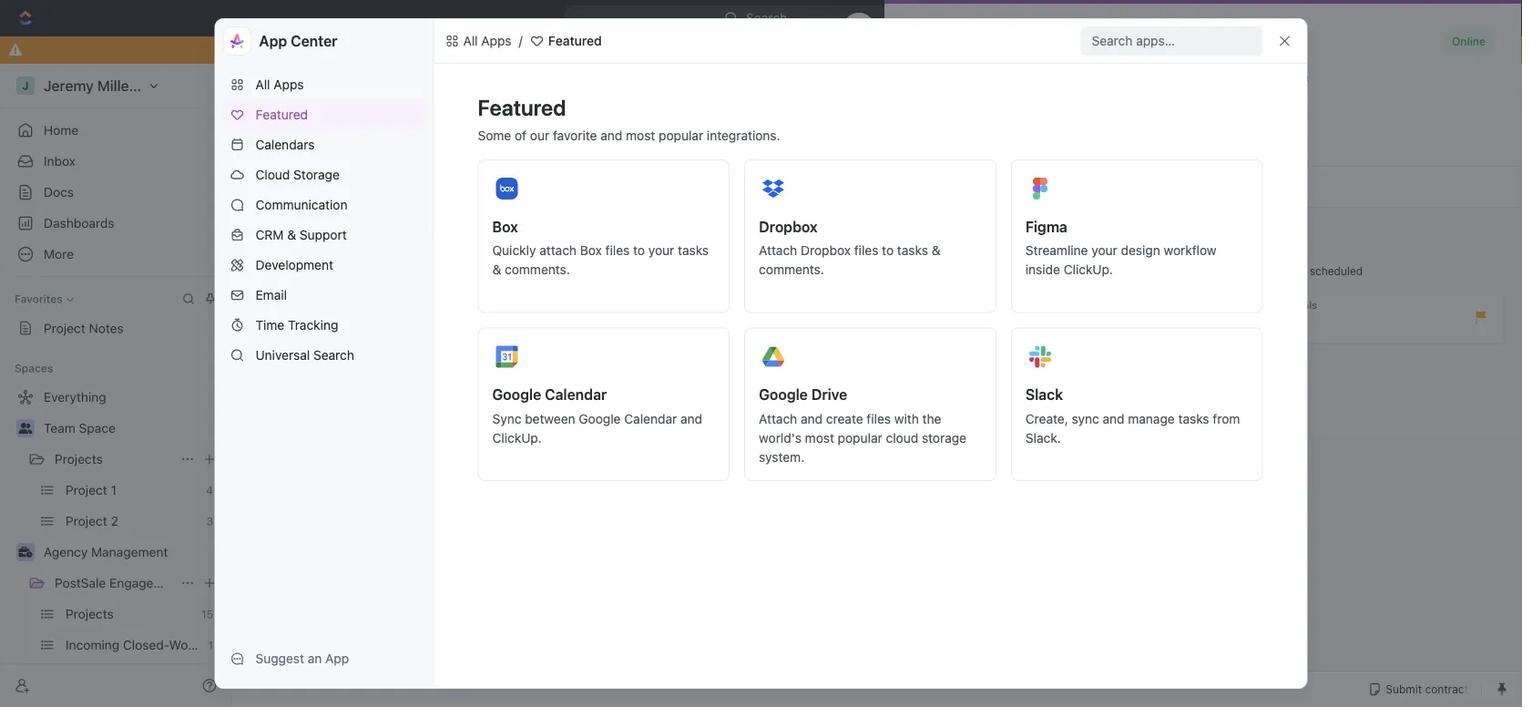 Task type: vqa. For each thing, say whether or not it's contained in the screenshot.
leftmost Edit
no



Task type: describe. For each thing, give the bounding box(es) containing it.
inside
[[1026, 262, 1061, 277]]

local time
[[1248, 70, 1309, 85]]

of
[[515, 128, 527, 143]]

local
[[1248, 70, 1280, 85]]

favorite
[[553, 128, 597, 143]]

do you want to enable browser notifications?
[[568, 42, 842, 57]]

figma
[[1026, 218, 1068, 235]]

calendars
[[256, 137, 315, 152]]

apps for left the all apps link
[[274, 77, 304, 92]]

clickup. inside google calendar sync between google calendar and clickup.
[[493, 430, 542, 445]]

and inside slack create, sync and manage tasks from slack.
[[1103, 411, 1125, 426]]

0 vertical spatial team space
[[1240, 227, 1314, 242]]

upgrade link
[[1146, 5, 1233, 31]]

to right want
[[646, 42, 658, 57]]

media
[[1030, 318, 1065, 333]]

0 vertical spatial dropbox
[[759, 218, 818, 235]]

agency inside tree
[[44, 545, 88, 560]]

app center
[[259, 32, 338, 50]]

not
[[1262, 264, 1279, 277]]

suggest an app button
[[223, 644, 426, 674]]

from
[[1213, 411, 1241, 426]]

with
[[895, 411, 919, 426]]

tracking
[[288, 318, 338, 333]]

all apps for left the all apps link
[[256, 77, 304, 92]]

spaces left joined
[[686, 402, 723, 415]]

inbox link
[[7, 147, 224, 176]]

to inside dropbox attach dropbox files to tasks & comments.
[[882, 243, 894, 258]]

an
[[308, 651, 322, 666]]

workflow
[[1164, 243, 1217, 258]]

design
[[1122, 243, 1161, 258]]

closed-
[[1230, 299, 1267, 311]]

project notes
[[44, 321, 124, 336]]

want
[[614, 42, 643, 57]]

do
[[568, 42, 585, 57]]

0 vertical spatial agency management
[[1240, 264, 1368, 279]]

files inside dropbox attach dropbox files to tasks & comments.
[[855, 243, 879, 258]]

0 vertical spatial postsale engagements link
[[1058, 299, 1167, 311]]

cloud
[[256, 167, 290, 182]]

have
[[1234, 264, 1259, 277]]

featured up calendars
[[256, 107, 308, 122]]

& inside box quickly attach box files to your tasks & comments.
[[493, 262, 502, 277]]

featured link
[[223, 100, 426, 129]]

1 vertical spatial all spaces
[[273, 148, 398, 178]]

2 horizontal spatial space
[[1276, 227, 1314, 242]]

favorites
[[15, 293, 63, 305]]

to inside box quickly attach box files to your tasks & comments.
[[633, 243, 645, 258]]

slack create, sync and manage tasks from slack.
[[1026, 386, 1241, 445]]

popular inside the featured some of our favorite and most popular integrations.
[[659, 128, 704, 143]]

1 vertical spatial agency management link
[[44, 538, 221, 567]]

comments. inside box quickly attach box files to your tasks & comments.
[[505, 262, 570, 277]]

projects link
[[55, 445, 173, 474]]

notifications?
[[758, 42, 839, 57]]

tasks assigned to
[[1044, 264, 1139, 277]]

crm
[[256, 227, 284, 242]]

create
[[826, 411, 864, 426]]

apps for the right the all apps link
[[482, 33, 512, 48]]

all spaces joined
[[670, 402, 758, 415]]

that have not been scheduled
[[1211, 264, 1364, 277]]

tree inside the sidebar navigation
[[7, 383, 224, 707]]

cloud storage
[[256, 167, 340, 182]]

google for google calendar
[[493, 386, 542, 403]]

manage
[[1129, 411, 1175, 426]]

crm & support link
[[223, 221, 426, 250]]

search...
[[746, 10, 798, 26]]

featured inside the featured some of our favorite and most popular integrations.
[[478, 95, 566, 120]]

time
[[256, 318, 285, 333]]

storage
[[294, 167, 340, 182]]

new space
[[1076, 156, 1143, 171]]

google calendar sync between google calendar and clickup.
[[493, 386, 703, 445]]

project
[[44, 321, 85, 336]]

wikido - social media campaign
[[941, 318, 1126, 333]]

deals
[[1291, 299, 1318, 311]]

team inside 'link'
[[44, 421, 75, 436]]

docs
[[44, 185, 74, 200]]

your inside box quickly attach box files to your tasks & comments.
[[649, 243, 675, 258]]

cloud
[[886, 430, 919, 445]]

& inside dropbox attach dropbox files to tasks & comments.
[[932, 243, 941, 258]]

enable
[[662, 42, 702, 57]]

won
[[1267, 299, 1288, 311]]

0 vertical spatial postsale
[[1058, 299, 1099, 311]]

in
[[1285, 180, 1294, 193]]

1 horizontal spatial agency
[[941, 299, 977, 311]]

dropbox attach dropbox files to tasks & comments.
[[759, 218, 941, 277]]

postsale inside postsale engagements link
[[55, 576, 106, 591]]

spaces up featured link
[[287, 78, 330, 93]]

management inside tree
[[91, 545, 168, 560]]

spaces up in
[[1259, 155, 1313, 175]]

spaces down visible
[[1208, 180, 1245, 193]]

world's
[[759, 430, 802, 445]]

most inside the featured some of our favorite and most popular integrations.
[[626, 128, 656, 143]]

you
[[588, 42, 610, 57]]

1 vertical spatial box
[[580, 243, 602, 258]]

0 vertical spatial agency
[[1240, 264, 1286, 279]]

time tracking link
[[223, 311, 426, 340]]

team space inside 'link'
[[44, 421, 116, 436]]

2 horizontal spatial /
[[1174, 299, 1177, 311]]

-
[[984, 318, 989, 333]]

featured some of our favorite and most popular integrations.
[[478, 95, 781, 143]]

left
[[1323, 180, 1340, 193]]

online
[[1453, 35, 1486, 47]]

universal
[[256, 348, 310, 363]]

team space link
[[44, 414, 221, 443]]

inbox
[[44, 154, 76, 169]]

shown
[[1248, 180, 1282, 193]]

0 horizontal spatial all apps link
[[223, 70, 426, 99]]

attach
[[540, 243, 577, 258]]

featured dialog
[[215, 18, 1308, 689]]

files inside box quickly attach box files to your tasks & comments.
[[606, 243, 630, 258]]

all apps for the right the all apps link
[[463, 33, 512, 48]]

tasks
[[1044, 264, 1073, 277]]

and inside google calendar sync between google calendar and clickup.
[[681, 411, 703, 426]]

slack.
[[1026, 430, 1061, 445]]

time tracking
[[256, 318, 338, 333]]

social
[[993, 318, 1027, 333]]

1 vertical spatial management
[[980, 299, 1042, 311]]

jm
[[929, 42, 958, 67]]

incoming
[[1183, 299, 1227, 311]]

communication
[[256, 197, 348, 212]]

/ inside featured dialog
[[519, 33, 523, 48]]

team space, , element
[[1208, 224, 1229, 246]]



Task type: locate. For each thing, give the bounding box(es) containing it.
all spaces up communication link
[[273, 148, 398, 178]]

space up the been
[[1276, 227, 1314, 242]]

most inside google drive attach and create files with the world's most popular cloud storage system.
[[805, 430, 835, 445]]

0 vertical spatial engagements
[[1102, 299, 1167, 311]]

2 vertical spatial agency
[[44, 545, 88, 560]]

/ up media
[[1048, 299, 1051, 311]]

incoming closed-won deals link
[[1183, 299, 1318, 311]]

box up the 'quickly'
[[493, 218, 518, 235]]

google right between
[[579, 411, 621, 426]]

campaign
[[1068, 318, 1126, 333]]

0 vertical spatial apps
[[482, 33, 512, 48]]

engagements inside the sidebar navigation
[[109, 576, 190, 591]]

most down 'create'
[[805, 430, 835, 445]]

dropbox
[[759, 218, 818, 235], [801, 243, 851, 258]]

attach inside dropbox attach dropbox files to tasks & comments.
[[759, 243, 798, 258]]

all apps link left lqhim icon at top left
[[442, 30, 515, 52]]

0 horizontal spatial team space
[[44, 421, 116, 436]]

team space up not
[[1240, 227, 1314, 242]]

management up "postsale engagements"
[[91, 545, 168, 560]]

1 comments. from the left
[[505, 262, 570, 277]]

popular inside google drive attach and create files with the world's most popular cloud storage system.
[[838, 430, 883, 445]]

0 horizontal spatial clickup.
[[493, 430, 542, 445]]

⌘k
[[930, 10, 950, 26]]

new for new space
[[1076, 156, 1103, 171]]

and right favorite in the top left of the page
[[601, 128, 623, 143]]

1 horizontal spatial box
[[580, 243, 602, 258]]

1 vertical spatial popular
[[838, 430, 883, 445]]

1 horizontal spatial postsale engagements link
[[1058, 299, 1167, 311]]

agency management link up "postsale engagements"
[[44, 538, 221, 567]]

tree containing team space
[[7, 383, 224, 707]]

suggest an app
[[256, 651, 349, 666]]

files left unscheduled
[[855, 243, 879, 258]]

upgrade
[[1171, 10, 1224, 26]]

our
[[530, 128, 550, 143]]

time
[[1283, 70, 1309, 85]]

clickup. down streamline
[[1064, 262, 1114, 277]]

1 vertical spatial agency
[[941, 299, 977, 311]]

slack
[[1026, 386, 1064, 403]]

development link
[[223, 251, 426, 280]]

apps left lqhim icon at top left
[[482, 33, 512, 48]]

0 horizontal spatial postsale engagements link
[[55, 569, 190, 598]]

space up projects link
[[79, 421, 116, 436]]

management up 'social'
[[980, 299, 1042, 311]]

spaces
[[287, 78, 330, 93], [310, 148, 398, 178], [1259, 155, 1313, 175], [1208, 180, 1245, 193], [15, 362, 53, 375], [686, 402, 723, 415]]

0 horizontal spatial team
[[44, 421, 75, 436]]

featured
[[548, 33, 602, 48], [478, 95, 566, 120], [256, 107, 308, 122]]

agency management
[[1240, 264, 1368, 279], [44, 545, 168, 560]]

suggest
[[256, 651, 304, 666]]

assigned
[[1076, 264, 1122, 277]]

favorites button
[[7, 288, 81, 310]]

agency management up the deals
[[1240, 264, 1368, 279]]

0 vertical spatial space
[[1106, 156, 1143, 171]]

box right attach
[[580, 243, 602, 258]]

and inside google drive attach and create files with the world's most popular cloud storage system.
[[801, 411, 823, 426]]

spaces inside the sidebar navigation
[[15, 362, 53, 375]]

space inside 'link'
[[79, 421, 116, 436]]

agency right business time icon
[[44, 545, 88, 560]]

tree
[[7, 383, 224, 707]]

app inside button
[[325, 651, 349, 666]]

featured right lqhim icon at top left
[[548, 33, 602, 48]]

most
[[626, 128, 656, 143], [805, 430, 835, 445]]

all
[[463, 33, 478, 48], [256, 77, 270, 92], [269, 78, 284, 93], [273, 148, 304, 178], [670, 402, 682, 415]]

all apps link up featured link
[[223, 70, 426, 99]]

new up figma streamline your design workflow inside clickup.
[[1076, 156, 1103, 171]]

streamline
[[1026, 243, 1089, 258]]

0 vertical spatial most
[[626, 128, 656, 143]]

files right attach
[[606, 243, 630, 258]]

attach inside google drive attach and create files with the world's most popular cloud storage system.
[[759, 411, 798, 426]]

agency management inside the sidebar navigation
[[44, 545, 168, 560]]

files inside google drive attach and create files with the world's most popular cloud storage system.
[[867, 411, 891, 426]]

google for google drive
[[759, 386, 808, 403]]

team space
[[1240, 227, 1314, 242], [44, 421, 116, 436]]

app right an
[[325, 651, 349, 666]]

1 horizontal spatial space
[[1106, 156, 1143, 171]]

crm & support
[[256, 227, 347, 242]]

/ left lqhim icon at top left
[[519, 33, 523, 48]]

1 horizontal spatial team
[[1240, 227, 1273, 242]]

0 horizontal spatial most
[[626, 128, 656, 143]]

1 vertical spatial all apps
[[256, 77, 304, 92]]

2 horizontal spatial agency
[[1240, 264, 1286, 279]]

0 horizontal spatial engagements
[[109, 576, 190, 591]]

tasks inside box quickly attach box files to your tasks & comments.
[[678, 243, 709, 258]]

1 vertical spatial engagements
[[109, 576, 190, 591]]

google up 'world's'
[[759, 386, 808, 403]]

2 horizontal spatial management
[[1289, 264, 1368, 279]]

1 horizontal spatial clickup.
[[1064, 262, 1114, 277]]

box
[[493, 218, 518, 235], [580, 243, 602, 258]]

0 vertical spatial all apps
[[463, 33, 512, 48]]

user group image
[[19, 423, 32, 434]]

1 vertical spatial team space
[[44, 421, 116, 436]]

agency up incoming closed-won deals link
[[1240, 264, 1286, 279]]

most right favorite in the top left of the page
[[626, 128, 656, 143]]

files
[[606, 243, 630, 258], [855, 243, 879, 258], [867, 411, 891, 426]]

1 horizontal spatial calendar
[[625, 411, 677, 426]]

tasks inside dropbox attach dropbox files to tasks & comments.
[[898, 243, 929, 258]]

universal search link
[[223, 341, 426, 370]]

home link
[[7, 116, 224, 145]]

new for new
[[1266, 10, 1292, 26]]

1 vertical spatial dropbox
[[801, 243, 851, 258]]

google
[[493, 386, 542, 403], [759, 386, 808, 403], [579, 411, 621, 426]]

1 vertical spatial postsale
[[55, 576, 106, 591]]

1 vertical spatial clickup.
[[493, 430, 542, 445]]

that
[[1211, 264, 1231, 277]]

wikido - social media campaign link
[[937, 310, 1455, 341]]

0 vertical spatial app
[[259, 32, 287, 50]]

0 horizontal spatial apps
[[274, 77, 304, 92]]

&
[[287, 227, 296, 242], [932, 243, 941, 258], [493, 262, 502, 277]]

spaces down project
[[15, 362, 53, 375]]

2 horizontal spatial &
[[932, 243, 941, 258]]

0 horizontal spatial all apps
[[256, 77, 304, 92]]

1 horizontal spatial /
[[1048, 299, 1051, 311]]

lqhim image
[[445, 34, 460, 48]]

calendars link
[[223, 130, 426, 159]]

0 horizontal spatial /
[[519, 33, 523, 48]]

google inside google drive attach and create files with the world's most popular cloud storage system.
[[759, 386, 808, 403]]

2 comments. from the left
[[759, 262, 825, 277]]

support
[[300, 227, 347, 242]]

comments.
[[505, 262, 570, 277], [759, 262, 825, 277]]

app
[[259, 32, 287, 50], [325, 651, 349, 666]]

apps down app center
[[274, 77, 304, 92]]

Search apps… field
[[1092, 30, 1256, 52]]

0 vertical spatial clickup.
[[1064, 262, 1114, 277]]

1 vertical spatial all apps link
[[223, 70, 426, 99]]

2 horizontal spatial your
[[1297, 180, 1320, 193]]

lqhim image
[[530, 34, 545, 48]]

google drive attach and create files with the world's most popular cloud storage system.
[[759, 386, 967, 464]]

1 horizontal spatial most
[[805, 430, 835, 445]]

clickup. down the sync
[[493, 430, 542, 445]]

0 vertical spatial all apps link
[[442, 30, 515, 52]]

and inside the featured some of our favorite and most popular integrations.
[[601, 128, 623, 143]]

agency management up "postsale engagements"
[[44, 545, 168, 560]]

1 horizontal spatial apps
[[482, 33, 512, 48]]

0 horizontal spatial &
[[287, 227, 296, 242]]

1 vertical spatial postsale engagements link
[[55, 569, 190, 598]]

0 vertical spatial management
[[1289, 264, 1368, 279]]

sync
[[1072, 411, 1100, 426]]

center
[[291, 32, 338, 50]]

space up figma streamline your design workflow inside clickup.
[[1106, 156, 1143, 171]]

attach
[[759, 243, 798, 258], [759, 411, 798, 426]]

1 horizontal spatial comments.
[[759, 262, 825, 277]]

2 horizontal spatial google
[[759, 386, 808, 403]]

0 vertical spatial box
[[493, 218, 518, 235]]

files left with on the bottom of page
[[867, 411, 891, 426]]

2 horizontal spatial tasks
[[1179, 411, 1210, 426]]

0 horizontal spatial management
[[91, 545, 168, 560]]

and left joined
[[681, 411, 703, 426]]

/ left incoming at right top
[[1174, 299, 1177, 311]]

0 horizontal spatial calendar
[[545, 386, 607, 403]]

0 horizontal spatial space
[[79, 421, 116, 436]]

1 horizontal spatial engagements
[[1102, 299, 1167, 311]]

1 attach from the top
[[759, 243, 798, 258]]

sidebar navigation
[[0, 64, 232, 707]]

0 horizontal spatial tasks
[[678, 243, 709, 258]]

apps
[[482, 33, 512, 48], [274, 77, 304, 92]]

and down drive
[[801, 411, 823, 426]]

2 attach from the top
[[759, 411, 798, 426]]

storage
[[922, 430, 967, 445]]

1 vertical spatial new
[[1076, 156, 1103, 171]]

management up the deals
[[1289, 264, 1368, 279]]

1 vertical spatial space
[[1276, 227, 1314, 242]]

0 horizontal spatial postsale
[[55, 576, 106, 591]]

tasks for slack
[[1179, 411, 1210, 426]]

/
[[519, 33, 523, 48], [1048, 299, 1051, 311], [1174, 299, 1177, 311]]

0 vertical spatial team
[[1240, 227, 1273, 242]]

2 vertical spatial space
[[79, 421, 116, 436]]

postsale
[[1058, 299, 1099, 311], [55, 576, 106, 591]]

tasks for dropbox
[[898, 243, 929, 258]]

0 horizontal spatial comments.
[[505, 262, 570, 277]]

1 horizontal spatial management
[[980, 299, 1042, 311]]

popular left integrations.
[[659, 128, 704, 143]]

agency management / postsale engagements / incoming closed-won deals
[[941, 299, 1318, 311]]

your
[[1297, 180, 1320, 193], [649, 243, 675, 258], [1092, 243, 1118, 258]]

all apps
[[463, 33, 512, 48], [256, 77, 304, 92]]

and right sync
[[1103, 411, 1125, 426]]

0 vertical spatial popular
[[659, 128, 704, 143]]

to down design in the top right of the page
[[1125, 264, 1136, 277]]

1 horizontal spatial new
[[1266, 10, 1292, 26]]

1 horizontal spatial &
[[493, 262, 502, 277]]

0 horizontal spatial agency management
[[44, 545, 168, 560]]

to
[[646, 42, 658, 57], [633, 243, 645, 258], [882, 243, 894, 258], [1125, 264, 1136, 277]]

team up have at top right
[[1240, 227, 1273, 242]]

email link
[[223, 281, 426, 310]]

agency management link
[[941, 299, 1042, 311], [44, 538, 221, 567]]

1 vertical spatial calendar
[[625, 411, 677, 426]]

google up the sync
[[493, 386, 542, 403]]

box quickly attach box files to your tasks & comments.
[[493, 218, 709, 277]]

the
[[923, 411, 942, 426]]

tasks inside slack create, sync and manage tasks from slack.
[[1179, 411, 1210, 426]]

spaces up communication link
[[310, 148, 398, 178]]

1 horizontal spatial google
[[579, 411, 621, 426]]

0 horizontal spatial app
[[259, 32, 287, 50]]

integrations.
[[707, 128, 781, 143]]

figma streamline your design workflow inside clickup.
[[1026, 218, 1217, 277]]

1 vertical spatial apps
[[274, 77, 304, 92]]

0 horizontal spatial new
[[1076, 156, 1103, 171]]

to right attach
[[633, 243, 645, 258]]

dashboards link
[[7, 209, 224, 238]]

all spaces
[[269, 78, 330, 93], [273, 148, 398, 178]]

all apps right lqhim image
[[463, 33, 512, 48]]

1 horizontal spatial postsale
[[1058, 299, 1099, 311]]

new button
[[1240, 4, 1303, 33]]

universal search
[[256, 348, 354, 363]]

1 horizontal spatial agency management link
[[941, 299, 1042, 311]]

1 vertical spatial agency management
[[44, 545, 168, 560]]

0 vertical spatial calendar
[[545, 386, 607, 403]]

agency up wikido
[[941, 299, 977, 311]]

been
[[1282, 264, 1307, 277]]

projects
[[55, 452, 103, 467]]

sync
[[493, 411, 522, 426]]

agency management link up the -
[[941, 299, 1042, 311]]

1 horizontal spatial popular
[[838, 430, 883, 445]]

dashboards
[[44, 216, 114, 231]]

joined
[[726, 402, 758, 415]]

0 vertical spatial all spaces
[[269, 78, 330, 93]]

sidebar.
[[1343, 180, 1384, 193]]

comments. inside dropbox attach dropbox files to tasks & comments.
[[759, 262, 825, 277]]

1 vertical spatial attach
[[759, 411, 798, 426]]

1 horizontal spatial app
[[325, 651, 349, 666]]

your inside figma streamline your design workflow inside clickup.
[[1092, 243, 1118, 258]]

cloud storage link
[[223, 160, 426, 190]]

featured up the "of"
[[478, 95, 566, 120]]

popular down 'create'
[[838, 430, 883, 445]]

scheduled
[[1310, 264, 1364, 277]]

1 vertical spatial most
[[805, 430, 835, 445]]

1 vertical spatial app
[[325, 651, 349, 666]]

1 horizontal spatial agency management
[[1240, 264, 1368, 279]]

team right user group icon
[[44, 421, 75, 436]]

0 horizontal spatial agency
[[44, 545, 88, 560]]

postsale engagements link
[[1058, 299, 1167, 311], [55, 569, 190, 598]]

email
[[256, 288, 287, 303]]

app left center
[[259, 32, 287, 50]]

space inside button
[[1106, 156, 1143, 171]]

1 vertical spatial team
[[44, 421, 75, 436]]

new up 'local time'
[[1266, 10, 1292, 26]]

development
[[256, 257, 334, 273]]

to left unscheduled
[[882, 243, 894, 258]]

0 horizontal spatial google
[[493, 386, 542, 403]]

space
[[1106, 156, 1143, 171], [1276, 227, 1314, 242], [79, 421, 116, 436]]

all spaces up featured link
[[269, 78, 330, 93]]

team space up projects
[[44, 421, 116, 436]]

1 horizontal spatial tasks
[[898, 243, 929, 258]]

wikido
[[941, 318, 980, 333]]

tasks
[[678, 243, 709, 258], [898, 243, 929, 258], [1179, 411, 1210, 426]]

create,
[[1026, 411, 1069, 426]]

your inside visible spaces spaces shown in your left sidebar.
[[1297, 180, 1320, 193]]

0 horizontal spatial box
[[493, 218, 518, 235]]

docs link
[[7, 178, 224, 207]]

1 horizontal spatial team space
[[1240, 227, 1314, 242]]

0 vertical spatial new
[[1266, 10, 1292, 26]]

all apps down app center
[[256, 77, 304, 92]]

clickup. inside figma streamline your design workflow inside clickup.
[[1064, 262, 1114, 277]]

business time image
[[19, 547, 32, 558]]

communication link
[[223, 190, 426, 220]]

1 horizontal spatial all apps link
[[442, 30, 515, 52]]

0 horizontal spatial popular
[[659, 128, 704, 143]]

new space button
[[1049, 149, 1154, 179]]



